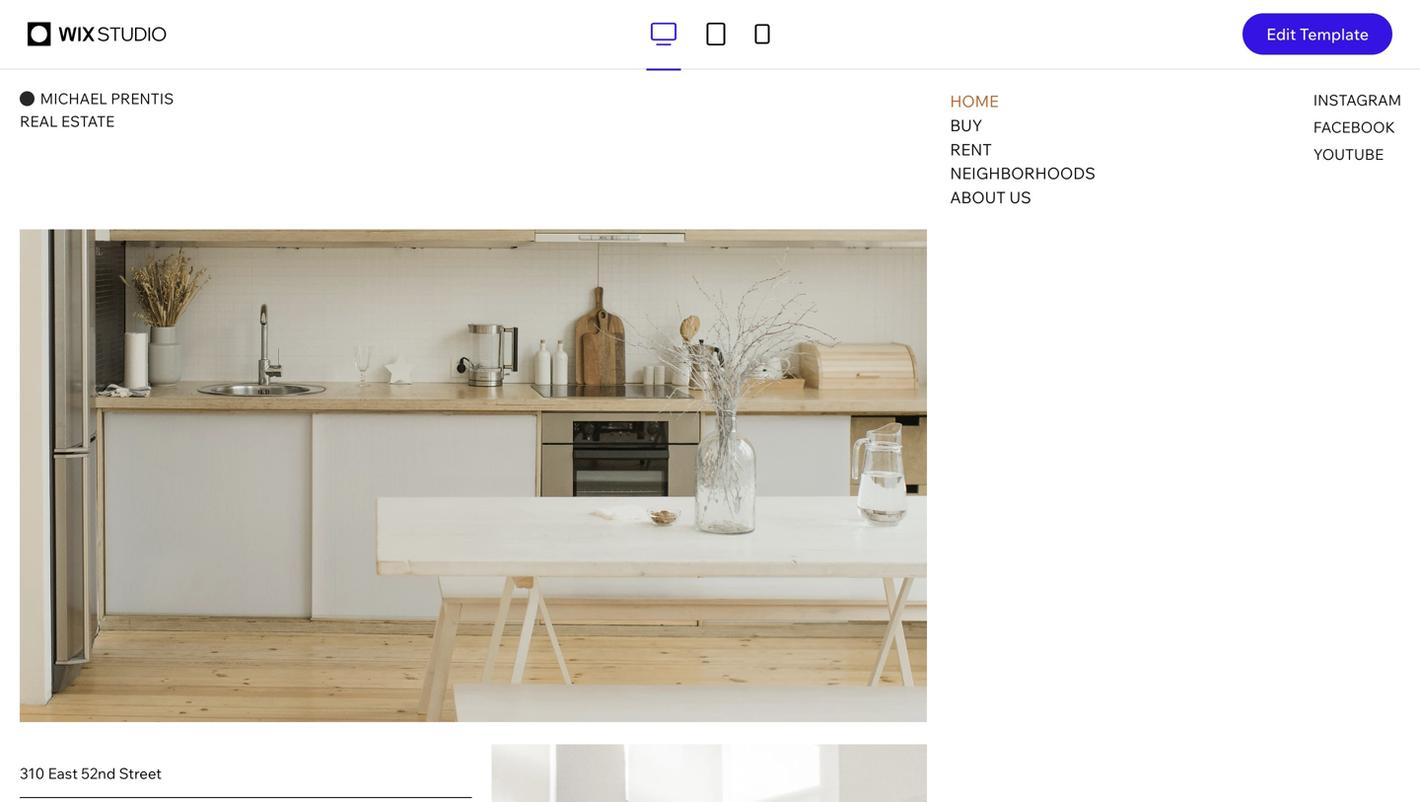 Task type: describe. For each thing, give the bounding box(es) containing it.
edit template
[[1267, 24, 1369, 44]]



Task type: locate. For each thing, give the bounding box(es) containing it.
edit template link
[[1243, 14, 1393, 55]]

edit
[[1267, 24, 1297, 44]]

template
[[1300, 24, 1369, 44]]



Task type: vqa. For each thing, say whether or not it's contained in the screenshot.
Template at the top right of the page
yes



